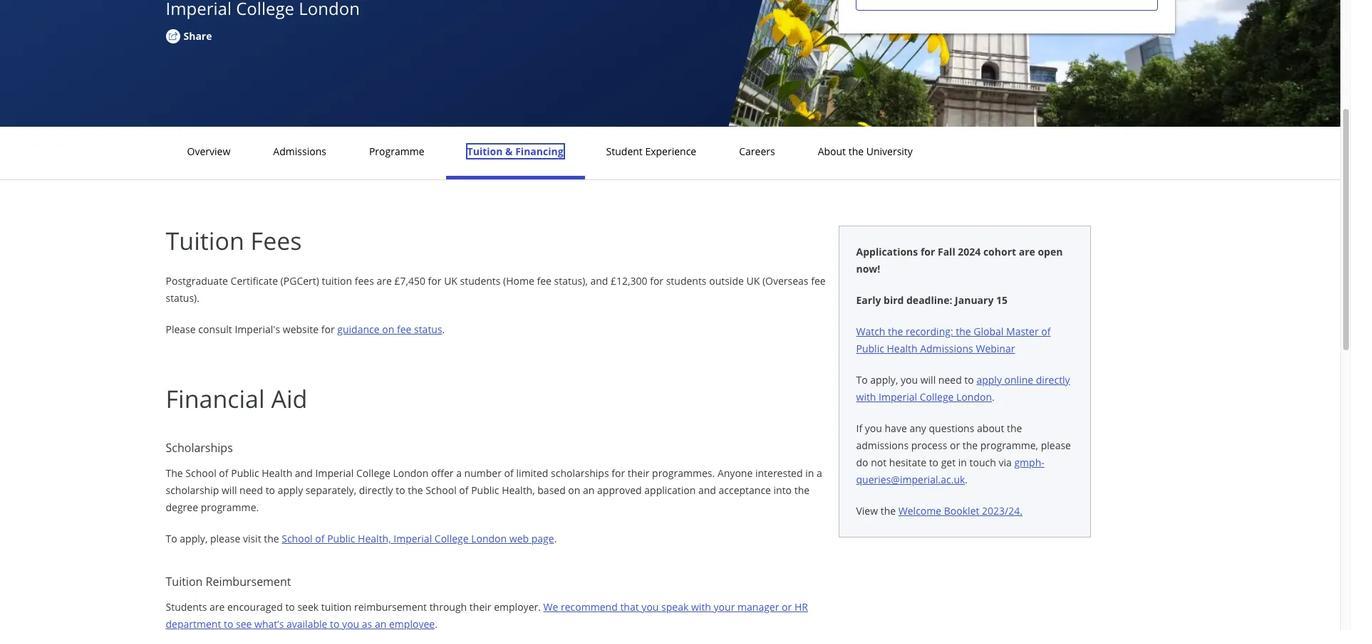 Task type: describe. For each thing, give the bounding box(es) containing it.
open
[[1038, 245, 1063, 259]]

scholarships
[[166, 441, 233, 456]]

to left separately,
[[266, 484, 275, 498]]

deadline:
[[907, 294, 953, 307]]

careers link
[[735, 145, 780, 158]]

tuition for tuition fees
[[166, 225, 244, 257]]

certificate
[[231, 274, 278, 288]]

cohort
[[984, 245, 1017, 259]]

any
[[910, 422, 927, 436]]

status),
[[554, 274, 588, 288]]

apply, for please
[[180, 533, 208, 546]]

. up about
[[992, 391, 995, 404]]

london inside 'apply online directly with imperial college london'
[[957, 391, 992, 404]]

programme.
[[201, 501, 259, 515]]

january
[[955, 294, 994, 307]]

2 horizontal spatial school
[[426, 484, 457, 498]]

with inside we recommend that you speak with your manager or hr department to see what's available to you as an employee
[[692, 601, 711, 615]]

recording:
[[906, 325, 954, 339]]

acceptance
[[719, 484, 771, 498]]

15
[[997, 294, 1008, 307]]

please inside the if you have any questions about the admissions process or the programme, please do not hesitate to get in touch via
[[1041, 439, 1072, 453]]

status).
[[166, 292, 200, 305]]

the
[[166, 467, 183, 481]]

about the university
[[818, 145, 913, 158]]

and inside postgraduate certificate (pgcert) tuition fees are £7,450 for uk students (home fee status), and £12,300 for students outside uk (overseas fee status).
[[591, 274, 608, 288]]

1 a from the left
[[456, 467, 462, 481]]

touch
[[970, 456, 997, 470]]

in inside the school of public health and imperial college london offer a number of limited scholarships for their programmes. anyone interested in a scholarship will need to apply separately, directly to the school of public health, based on an approved application and acceptance into the degree programme.
[[806, 467, 814, 481]]

reimbursement
[[354, 601, 427, 615]]

in inside the if you have any questions about the admissions process or the programme, please do not hesitate to get in touch via
[[959, 456, 967, 470]]

are for fees
[[377, 274, 392, 288]]

health inside the school of public health and imperial college london offer a number of limited scholarships for their programmes. anyone interested in a scholarship will need to apply separately, directly to the school of public health, based on an approved application and acceptance into the degree programme.
[[262, 467, 292, 481]]

2 uk from the left
[[747, 274, 760, 288]]

do
[[857, 456, 869, 470]]

encouraged
[[227, 601, 283, 615]]

if
[[857, 422, 863, 436]]

will inside the school of public health and imperial college london offer a number of limited scholarships for their programmes. anyone interested in a scholarship will need to apply separately, directly to the school of public health, based on an approved application and acceptance into the degree programme.
[[222, 484, 237, 498]]

to down "students are encouraged to seek tuition reimbursement through their employer."
[[330, 618, 340, 631]]

0 vertical spatial on
[[382, 323, 394, 337]]

the right visit
[[264, 533, 279, 546]]

0 horizontal spatial fee
[[397, 323, 412, 337]]

based
[[538, 484, 566, 498]]

for inside applications for fall 2024 cohort are open now!
[[921, 245, 936, 259]]

£12,300
[[611, 274, 648, 288]]

the right the view
[[881, 505, 896, 518]]

about the university link
[[814, 145, 917, 158]]

please
[[166, 323, 196, 337]]

recommend
[[561, 601, 618, 615]]

the right into
[[795, 484, 810, 498]]

. up 'booklet'
[[966, 473, 968, 487]]

public down separately,
[[327, 533, 355, 546]]

your
[[714, 601, 735, 615]]

we recommend that you speak with your manager or hr department to see what's available to you as an employee
[[166, 601, 808, 631]]

(overseas
[[763, 274, 809, 288]]

speak
[[662, 601, 689, 615]]

global
[[974, 325, 1004, 339]]

the school of public health and imperial college london offer a number of limited scholarships for their programmes. anyone interested in a scholarship will need to apply separately, directly to the school of public health, based on an approved application and acceptance into the degree programme.
[[166, 467, 823, 515]]

for right website
[[321, 323, 335, 337]]

0 horizontal spatial admissions
[[273, 145, 326, 158]]

apply, for you
[[871, 374, 899, 387]]

1 horizontal spatial will
[[921, 374, 936, 387]]

1 horizontal spatial fee
[[537, 274, 552, 288]]

an inside the school of public health and imperial college london offer a number of limited scholarships for their programmes. anyone interested in a scholarship will need to apply separately, directly to the school of public health, based on an approved application and acceptance into the degree programme.
[[583, 484, 595, 498]]

manager
[[738, 601, 780, 615]]

financing
[[516, 145, 564, 158]]

watch
[[857, 325, 886, 339]]

postgraduate certificate (pgcert) tuition fees are £7,450 for uk students (home fee status), and £12,300 for students outside uk (overseas fee status).
[[166, 274, 826, 305]]

early bird deadline: january 15
[[857, 294, 1008, 307]]

apply online directly with imperial college london link
[[857, 374, 1071, 404]]

of left limited
[[504, 467, 514, 481]]

2 horizontal spatial fee
[[811, 274, 826, 288]]

postgraduate
[[166, 274, 228, 288]]

public down number
[[471, 484, 499, 498]]

an inside we recommend that you speak with your manager or hr department to see what's available to you as an employee
[[375, 618, 387, 631]]

watch the recording: the global master of public health admissions webinar link
[[857, 325, 1051, 356]]

guidance
[[337, 323, 380, 337]]

hr
[[795, 601, 808, 615]]

to down watch the recording: the global master of public health admissions webinar
[[965, 374, 974, 387]]

master
[[1007, 325, 1039, 339]]

if you have any questions about the admissions process or the programme, please do not hesitate to get in touch via
[[857, 422, 1072, 470]]

for right £7,450
[[428, 274, 442, 288]]

visit
[[243, 533, 261, 546]]

view the welcome booklet 2023/24.
[[857, 505, 1023, 518]]

2023/24.
[[983, 505, 1023, 518]]

the right about
[[849, 145, 864, 158]]

available
[[287, 618, 328, 631]]

0 vertical spatial need
[[939, 374, 962, 387]]

1 horizontal spatial london
[[471, 533, 507, 546]]

scholarship
[[166, 484, 219, 498]]

welcome
[[899, 505, 942, 518]]

website
[[283, 323, 319, 337]]

about
[[977, 422, 1005, 436]]

£7,450
[[395, 274, 426, 288]]

number
[[465, 467, 502, 481]]

that
[[621, 601, 639, 615]]

status
[[414, 323, 442, 337]]

to for to apply, please visit the school of public health, imperial college london web page .
[[166, 533, 177, 546]]

share
[[184, 29, 212, 43]]

apply inside 'apply online directly with imperial college london'
[[977, 374, 1002, 387]]

students
[[166, 601, 207, 615]]

college inside the school of public health and imperial college london offer a number of limited scholarships for their programmes. anyone interested in a scholarship will need to apply separately, directly to the school of public health, based on an approved application and acceptance into the degree programme.
[[356, 467, 391, 481]]

. right web
[[554, 533, 557, 546]]

tuition for tuition & financing
[[467, 145, 503, 158]]

apply inside the school of public health and imperial college london offer a number of limited scholarships for their programmes. anyone interested in a scholarship will need to apply separately, directly to the school of public health, based on an approved application and acceptance into the degree programme.
[[278, 484, 303, 498]]

tuition for tuition reimbursement
[[166, 575, 203, 590]]

consult
[[198, 323, 232, 337]]

interested
[[756, 467, 803, 481]]

aid
[[271, 383, 308, 416]]

page
[[532, 533, 554, 546]]

view
[[857, 505, 878, 518]]

the up touch on the bottom right of page
[[963, 439, 978, 453]]

into
[[774, 484, 792, 498]]

reimbursement
[[206, 575, 291, 590]]

2 vertical spatial school
[[282, 533, 313, 546]]

2024
[[958, 245, 981, 259]]

employee
[[389, 618, 435, 631]]

to left see
[[224, 618, 233, 631]]

the right 'watch'
[[888, 325, 904, 339]]

(pgcert)
[[281, 274, 319, 288]]

tuition & financing link
[[463, 145, 568, 158]]

imperial inside the school of public health and imperial college london offer a number of limited scholarships for their programmes. anyone interested in a scholarship will need to apply separately, directly to the school of public health, based on an approved application and acceptance into the degree programme.
[[315, 467, 354, 481]]

what's
[[255, 618, 284, 631]]

fees
[[251, 225, 302, 257]]

1 uk from the left
[[444, 274, 458, 288]]

experience
[[645, 145, 697, 158]]



Task type: vqa. For each thing, say whether or not it's contained in the screenshot.
Their to the top
yes



Task type: locate. For each thing, give the bounding box(es) containing it.
0 vertical spatial admissions
[[273, 145, 326, 158]]

1 vertical spatial admissions
[[921, 342, 974, 356]]

online
[[1005, 374, 1034, 387]]

2 horizontal spatial college
[[920, 391, 954, 404]]

for left 'fall'
[[921, 245, 936, 259]]

fee right (overseas at the top of page
[[811, 274, 826, 288]]

share button
[[166, 29, 233, 43]]

0 horizontal spatial apply
[[278, 484, 303, 498]]

welcome booklet 2023/24. link
[[899, 505, 1023, 518]]

are down tuition reimbursement
[[210, 601, 225, 615]]

school down offer
[[426, 484, 457, 498]]

0 horizontal spatial directly
[[359, 484, 393, 498]]

with inside 'apply online directly with imperial college london'
[[857, 391, 877, 404]]

school right visit
[[282, 533, 313, 546]]

see
[[236, 618, 252, 631]]

0 vertical spatial tuition
[[467, 145, 503, 158]]

0 horizontal spatial in
[[806, 467, 814, 481]]

programme
[[369, 145, 425, 158]]

of inside watch the recording: the global master of public health admissions webinar
[[1042, 325, 1051, 339]]

not
[[871, 456, 887, 470]]

are
[[1019, 245, 1036, 259], [377, 274, 392, 288], [210, 601, 225, 615]]

0 horizontal spatial with
[[692, 601, 711, 615]]

0 vertical spatial apply
[[977, 374, 1002, 387]]

of up programme.
[[219, 467, 229, 481]]

for up approved
[[612, 467, 625, 481]]

about
[[818, 145, 846, 158]]

london inside the school of public health and imperial college london offer a number of limited scholarships for their programmes. anyone interested in a scholarship will need to apply separately, directly to the school of public health, based on an approved application and acceptance into the degree programme.
[[393, 467, 429, 481]]

1 vertical spatial or
[[782, 601, 792, 615]]

we
[[544, 601, 559, 615]]

1 vertical spatial will
[[222, 484, 237, 498]]

web
[[510, 533, 529, 546]]

0 horizontal spatial on
[[382, 323, 394, 337]]

the left 'global'
[[956, 325, 972, 339]]

0 vertical spatial an
[[583, 484, 595, 498]]

public inside watch the recording: the global master of public health admissions webinar
[[857, 342, 885, 356]]

tuition up the students
[[166, 575, 203, 590]]

college up separately,
[[356, 467, 391, 481]]

please
[[1041, 439, 1072, 453], [210, 533, 240, 546]]

health, up reimbursement
[[358, 533, 391, 546]]

2 horizontal spatial london
[[957, 391, 992, 404]]

apply left separately,
[[278, 484, 303, 498]]

0 horizontal spatial need
[[240, 484, 263, 498]]

to inside the if you have any questions about the admissions process or the programme, please do not hesitate to get in touch via
[[929, 456, 939, 470]]

0 vertical spatial their
[[628, 467, 650, 481]]

0 horizontal spatial and
[[295, 467, 313, 481]]

2 vertical spatial tuition
[[166, 575, 203, 590]]

0 horizontal spatial health
[[262, 467, 292, 481]]

programme link
[[365, 145, 429, 158]]

0 horizontal spatial an
[[375, 618, 387, 631]]

0 vertical spatial school
[[186, 467, 217, 481]]

0 vertical spatial will
[[921, 374, 936, 387]]

of down separately,
[[315, 533, 325, 546]]

1 horizontal spatial directly
[[1036, 374, 1071, 387]]

to for to apply, you will need to
[[857, 374, 868, 387]]

you right if
[[865, 422, 883, 436]]

2 vertical spatial college
[[435, 533, 469, 546]]

health, down limited
[[502, 484, 535, 498]]

fee
[[537, 274, 552, 288], [811, 274, 826, 288], [397, 323, 412, 337]]

on right guidance
[[382, 323, 394, 337]]

with left your
[[692, 601, 711, 615]]

to down 'degree'
[[166, 533, 177, 546]]

1 horizontal spatial an
[[583, 484, 595, 498]]

fees
[[355, 274, 374, 288]]

2 horizontal spatial imperial
[[879, 391, 918, 404]]

will down watch the recording: the global master of public health admissions webinar
[[921, 374, 936, 387]]

1 horizontal spatial admissions
[[921, 342, 974, 356]]

financial aid
[[166, 383, 308, 416]]

1 vertical spatial apply
[[278, 484, 303, 498]]

application
[[645, 484, 696, 498]]

0 vertical spatial are
[[1019, 245, 1036, 259]]

directly
[[1036, 374, 1071, 387], [359, 484, 393, 498]]

please up gmph-
[[1041, 439, 1072, 453]]

to left 'get'
[[929, 456, 939, 470]]

1 horizontal spatial on
[[568, 484, 581, 498]]

1 vertical spatial health
[[262, 467, 292, 481]]

their up approved
[[628, 467, 650, 481]]

0 horizontal spatial imperial
[[315, 467, 354, 481]]

their inside the school of public health and imperial college london offer a number of limited scholarships for their programmes. anyone interested in a scholarship will need to apply separately, directly to the school of public health, based on an approved application and acceptance into the degree programme.
[[628, 467, 650, 481]]

apply,
[[871, 374, 899, 387], [180, 533, 208, 546]]

to
[[857, 374, 868, 387], [166, 533, 177, 546]]

uk right £7,450
[[444, 274, 458, 288]]

0 vertical spatial to
[[857, 374, 868, 387]]

apply online directly with imperial college london
[[857, 374, 1071, 404]]

need down watch the recording: the global master of public health admissions webinar
[[939, 374, 962, 387]]

1 horizontal spatial are
[[377, 274, 392, 288]]

0 horizontal spatial will
[[222, 484, 237, 498]]

0 vertical spatial health,
[[502, 484, 535, 498]]

please consult imperial's website for guidance on fee status .
[[166, 323, 445, 337]]

admissions inside watch the recording: the global master of public health admissions webinar
[[921, 342, 974, 356]]

1 horizontal spatial college
[[435, 533, 469, 546]]

or left the hr
[[782, 601, 792, 615]]

school of public health, imperial college london web page link
[[282, 533, 554, 546]]

the up programme,
[[1007, 422, 1023, 436]]

approved
[[597, 484, 642, 498]]

booklet
[[944, 505, 980, 518]]

watch the recording: the global master of public health admissions webinar
[[857, 325, 1051, 356]]

you left "as"
[[342, 618, 359, 631]]

1 horizontal spatial please
[[1041, 439, 1072, 453]]

1 horizontal spatial health
[[887, 342, 918, 356]]

2 students from the left
[[666, 274, 707, 288]]

london left offer
[[393, 467, 429, 481]]

applications
[[857, 245, 918, 259]]

0 horizontal spatial to
[[166, 533, 177, 546]]

1 horizontal spatial and
[[591, 274, 608, 288]]

0 vertical spatial please
[[1041, 439, 1072, 453]]

1 vertical spatial school
[[426, 484, 457, 498]]

public
[[857, 342, 885, 356], [231, 467, 259, 481], [471, 484, 499, 498], [327, 533, 355, 546]]

are inside applications for fall 2024 cohort are open now!
[[1019, 245, 1036, 259]]

0 horizontal spatial students
[[460, 274, 501, 288]]

you right that
[[642, 601, 659, 615]]

london up about
[[957, 391, 992, 404]]

as
[[362, 618, 372, 631]]

0 horizontal spatial their
[[470, 601, 492, 615]]

london left web
[[471, 533, 507, 546]]

employer.
[[494, 601, 541, 615]]

public up programme.
[[231, 467, 259, 481]]

tuition reimbursement
[[166, 575, 291, 590]]

2 a from the left
[[817, 467, 823, 481]]

1 horizontal spatial imperial
[[394, 533, 432, 546]]

now!
[[857, 262, 881, 276]]

an down scholarships
[[583, 484, 595, 498]]

to left seek
[[285, 601, 295, 615]]

1 vertical spatial please
[[210, 533, 240, 546]]

1 horizontal spatial in
[[959, 456, 967, 470]]

tuition up postgraduate
[[166, 225, 244, 257]]

2 vertical spatial london
[[471, 533, 507, 546]]

are for cohort
[[1019, 245, 1036, 259]]

0 horizontal spatial college
[[356, 467, 391, 481]]

1 horizontal spatial to
[[857, 374, 868, 387]]

anyone
[[718, 467, 753, 481]]

1 horizontal spatial with
[[857, 391, 877, 404]]

tuition fees
[[166, 225, 302, 257]]

0 horizontal spatial are
[[210, 601, 225, 615]]

will up programme.
[[222, 484, 237, 498]]

1 vertical spatial london
[[393, 467, 429, 481]]

an right "as"
[[375, 618, 387, 631]]

school up scholarship
[[186, 467, 217, 481]]

of down number
[[459, 484, 469, 498]]

1 vertical spatial health,
[[358, 533, 391, 546]]

in right 'get'
[[959, 456, 967, 470]]

tuition
[[322, 274, 352, 288], [321, 601, 352, 615]]

health, inside the school of public health and imperial college london offer a number of limited scholarships for their programmes. anyone interested in a scholarship will need to apply separately, directly to the school of public health, based on an approved application and acceptance into the degree programme.
[[502, 484, 535, 498]]

tuition right seek
[[321, 601, 352, 615]]

scholarships
[[551, 467, 609, 481]]

their right through
[[470, 601, 492, 615]]

&
[[506, 145, 513, 158]]

process
[[912, 439, 948, 453]]

public down 'watch'
[[857, 342, 885, 356]]

admissions
[[857, 439, 909, 453]]

health,
[[502, 484, 535, 498], [358, 533, 391, 546]]

tuition left &
[[467, 145, 503, 158]]

1 vertical spatial imperial
[[315, 467, 354, 481]]

1 horizontal spatial uk
[[747, 274, 760, 288]]

directly inside the school of public health and imperial college london offer a number of limited scholarships for their programmes. anyone interested in a scholarship will need to apply separately, directly to the school of public health, based on an approved application and acceptance into the degree programme.
[[359, 484, 393, 498]]

and right status),
[[591, 274, 608, 288]]

2 horizontal spatial are
[[1019, 245, 1036, 259]]

offer
[[431, 467, 454, 481]]

1 horizontal spatial or
[[950, 439, 960, 453]]

for right £12,300
[[650, 274, 664, 288]]

for inside the school of public health and imperial college london offer a number of limited scholarships for their programmes. anyone interested in a scholarship will need to apply separately, directly to the school of public health, based on an approved application and acceptance into the degree programme.
[[612, 467, 625, 481]]

0 horizontal spatial please
[[210, 533, 240, 546]]

to apply, you will need to
[[857, 374, 977, 387]]

or down the questions
[[950, 439, 960, 453]]

or inside we recommend that you speak with your manager or hr department to see what's available to you as an employee
[[782, 601, 792, 615]]

with
[[857, 391, 877, 404], [692, 601, 711, 615]]

1 horizontal spatial need
[[939, 374, 962, 387]]

department
[[166, 618, 221, 631]]

outside
[[710, 274, 744, 288]]

0 horizontal spatial health,
[[358, 533, 391, 546]]

to up if
[[857, 374, 868, 387]]

programmes.
[[652, 467, 715, 481]]

separately,
[[306, 484, 357, 498]]

1 vertical spatial an
[[375, 618, 387, 631]]

are inside postgraduate certificate (pgcert) tuition fees are £7,450 for uk students (home fee status), and £12,300 for students outside uk (overseas fee status).
[[377, 274, 392, 288]]

fee right (home
[[537, 274, 552, 288]]

students
[[460, 274, 501, 288], [666, 274, 707, 288]]

a right offer
[[456, 467, 462, 481]]

0 vertical spatial with
[[857, 391, 877, 404]]

1 vertical spatial and
[[295, 467, 313, 481]]

0 vertical spatial apply,
[[871, 374, 899, 387]]

need up programme.
[[240, 484, 263, 498]]

seek
[[298, 601, 319, 615]]

directly right online
[[1036, 374, 1071, 387]]

1 vertical spatial with
[[692, 601, 711, 615]]

apply left online
[[977, 374, 1002, 387]]

need inside the school of public health and imperial college london offer a number of limited scholarships for their programmes. anyone interested in a scholarship will need to apply separately, directly to the school of public health, based on an approved application and acceptance into the degree programme.
[[240, 484, 263, 498]]

please left visit
[[210, 533, 240, 546]]

and up separately,
[[295, 467, 313, 481]]

1 horizontal spatial a
[[817, 467, 823, 481]]

1 horizontal spatial their
[[628, 467, 650, 481]]

apply, up the "have"
[[871, 374, 899, 387]]

student experience
[[606, 145, 697, 158]]

directly right separately,
[[359, 484, 393, 498]]

1 vertical spatial their
[[470, 601, 492, 615]]

2 vertical spatial are
[[210, 601, 225, 615]]

tuition inside postgraduate certificate (pgcert) tuition fees are £7,450 for uk students (home fee status), and £12,300 for students outside uk (overseas fee status).
[[322, 274, 352, 288]]

0 vertical spatial tuition
[[322, 274, 352, 288]]

via
[[999, 456, 1012, 470]]

2 horizontal spatial and
[[699, 484, 716, 498]]

are right fees
[[377, 274, 392, 288]]

2 vertical spatial and
[[699, 484, 716, 498]]

uk right outside
[[747, 274, 760, 288]]

0 horizontal spatial uk
[[444, 274, 458, 288]]

0 vertical spatial and
[[591, 274, 608, 288]]

1 horizontal spatial students
[[666, 274, 707, 288]]

guidance on fee status link
[[337, 323, 442, 337]]

tuition
[[467, 145, 503, 158], [166, 225, 244, 257], [166, 575, 203, 590]]

in
[[959, 456, 967, 470], [806, 467, 814, 481]]

a
[[456, 467, 462, 481], [817, 467, 823, 481]]

1 students from the left
[[460, 274, 501, 288]]

0 horizontal spatial apply,
[[180, 533, 208, 546]]

get
[[942, 456, 956, 470]]

or inside the if you have any questions about the admissions process or the programme, please do not hesitate to get in touch via
[[950, 439, 960, 453]]

1 vertical spatial tuition
[[321, 601, 352, 615]]

college down to apply, you will need to at right bottom
[[920, 391, 954, 404]]

1 vertical spatial need
[[240, 484, 263, 498]]

. down postgraduate certificate (pgcert) tuition fees are £7,450 for uk students (home fee status), and £12,300 for students outside uk (overseas fee status). in the top of the page
[[442, 323, 445, 337]]

students left (home
[[460, 274, 501, 288]]

on inside the school of public health and imperial college london offer a number of limited scholarships for their programmes. anyone interested in a scholarship will need to apply separately, directly to the school of public health, based on an approved application and acceptance into the degree programme.
[[568, 484, 581, 498]]

1 vertical spatial tuition
[[166, 225, 244, 257]]

imperial inside 'apply online directly with imperial college london'
[[879, 391, 918, 404]]

college down the school of public health and imperial college london offer a number of limited scholarships for their programmes. anyone interested in a scholarship will need to apply separately, directly to the school of public health, based on an approved application and acceptance into the degree programme.
[[435, 533, 469, 546]]

0 vertical spatial london
[[957, 391, 992, 404]]

students left outside
[[666, 274, 707, 288]]

the up the school of public health, imperial college london web page link
[[408, 484, 423, 498]]

directly inside 'apply online directly with imperial college london'
[[1036, 374, 1071, 387]]

questions
[[929, 422, 975, 436]]

have
[[885, 422, 907, 436]]

0 vertical spatial imperial
[[879, 391, 918, 404]]

careers
[[739, 145, 775, 158]]

to up the school of public health, imperial college london web page link
[[396, 484, 405, 498]]

fee left status
[[397, 323, 412, 337]]

programme,
[[981, 439, 1039, 453]]

tuition left fees
[[322, 274, 352, 288]]

apply, down 'degree'
[[180, 533, 208, 546]]

0 horizontal spatial school
[[186, 467, 217, 481]]

are left the open
[[1019, 245, 1036, 259]]

and
[[591, 274, 608, 288], [295, 467, 313, 481], [699, 484, 716, 498]]

1 vertical spatial are
[[377, 274, 392, 288]]

financial
[[166, 383, 265, 416]]

on down scholarships
[[568, 484, 581, 498]]

1 vertical spatial on
[[568, 484, 581, 498]]

health inside watch the recording: the global master of public health admissions webinar
[[887, 342, 918, 356]]

0 vertical spatial or
[[950, 439, 960, 453]]

college inside 'apply online directly with imperial college london'
[[920, 391, 954, 404]]

you inside the if you have any questions about the admissions process or the programme, please do not hesitate to get in touch via
[[865, 422, 883, 436]]

in right interested
[[806, 467, 814, 481]]

1 vertical spatial directly
[[359, 484, 393, 498]]

university
[[867, 145, 913, 158]]

1 horizontal spatial apply,
[[871, 374, 899, 387]]

0 vertical spatial health
[[887, 342, 918, 356]]

fall
[[938, 245, 956, 259]]

and down programmes.
[[699, 484, 716, 498]]

student
[[606, 145, 643, 158]]

0 horizontal spatial a
[[456, 467, 462, 481]]

tuition & financing
[[467, 145, 564, 158]]

to apply, please visit the school of public health, imperial college london web page .
[[166, 533, 557, 546]]

with up if
[[857, 391, 877, 404]]

we recommend that you speak with your manager or hr department to see what's available to you as an employee link
[[166, 601, 808, 631]]

early
[[857, 294, 881, 307]]

overview
[[187, 145, 230, 158]]

london
[[957, 391, 992, 404], [393, 467, 429, 481], [471, 533, 507, 546]]

you up 'any'
[[901, 374, 918, 387]]

a right interested
[[817, 467, 823, 481]]

of right "master"
[[1042, 325, 1051, 339]]

1 vertical spatial apply,
[[180, 533, 208, 546]]



